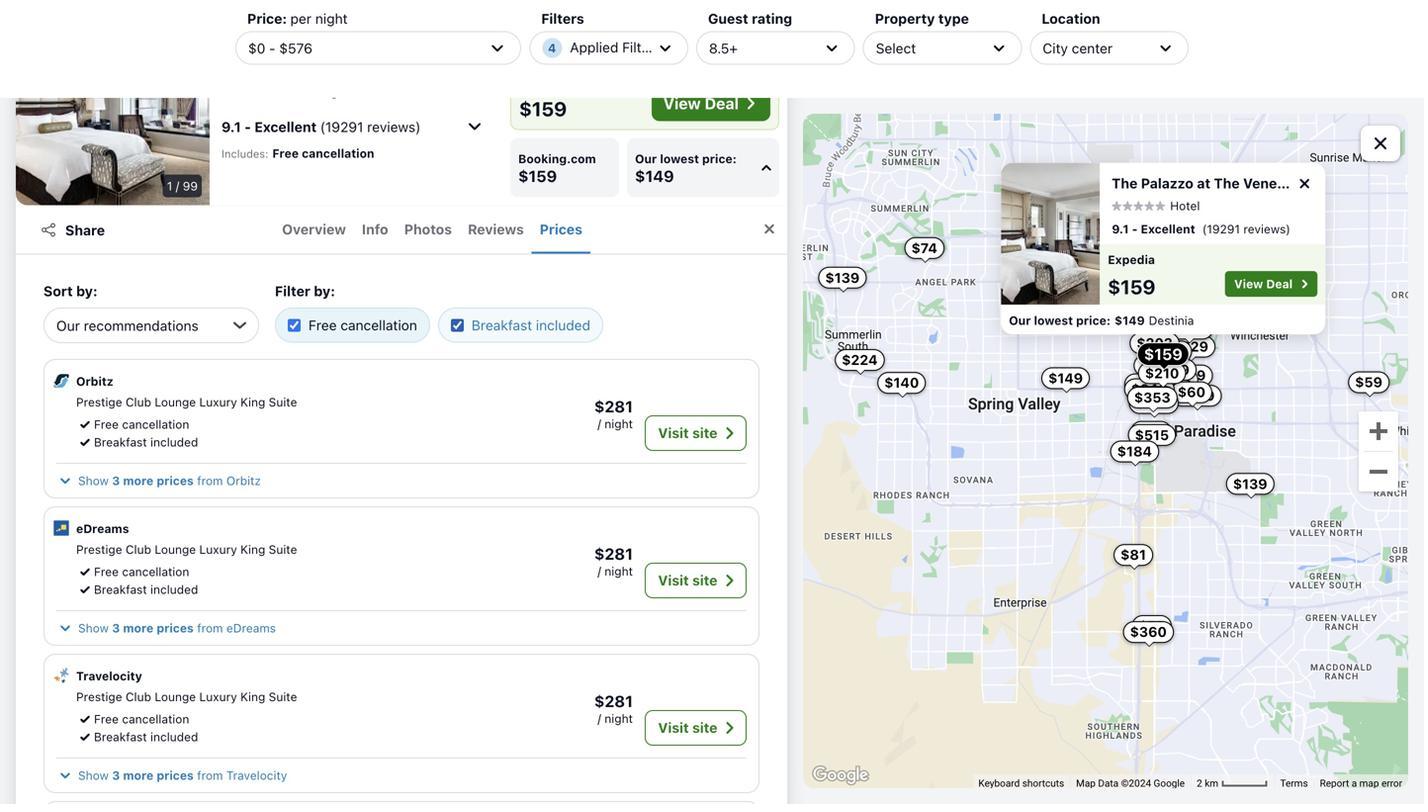 Task type: vqa. For each thing, say whether or not it's contained in the screenshot.


Task type: locate. For each thing, give the bounding box(es) containing it.
1 vertical spatial reviews)
[[1244, 222, 1291, 236]]

free cancellation
[[537, 62, 639, 76], [309, 317, 417, 333], [94, 418, 189, 431], [94, 565, 189, 579], [94, 712, 189, 726]]

1 lounge from the top
[[155, 395, 196, 409]]

0 horizontal spatial -
[[245, 118, 251, 135]]

price:
[[247, 10, 287, 27]]

night for from orbitz
[[605, 417, 633, 431]]

0 vertical spatial -
[[269, 40, 276, 56]]

show for show 3 more prices from edreams
[[78, 621, 109, 635]]

free cancellation button up the show 3 more prices from travelocity
[[76, 710, 189, 728]]

multi-select list box
[[275, 300, 612, 343]]

1 luxury from the top
[[199, 395, 237, 409]]

lounge for orbitz
[[155, 395, 196, 409]]

$149 for our lowest price: $149
[[635, 167, 674, 186]]

1 horizontal spatial -
[[269, 40, 276, 56]]

3 show from the top
[[78, 769, 109, 783]]

1 visit site from the top
[[658, 425, 718, 441]]

1 breakfast included button from the top
[[76, 433, 198, 451]]

3 prices from the top
[[157, 769, 194, 783]]

$89
[[1141, 357, 1169, 374]]

club for orbitz
[[126, 395, 151, 409]]

the left close icon
[[1215, 175, 1240, 192]]

1 horizontal spatial the palazzo at the venetian resort
[[1112, 175, 1352, 192]]

our right booking.com
[[635, 152, 657, 166]]

the right per
[[336, 18, 365, 37]]

1 vertical spatial price:
[[1077, 314, 1111, 328]]

1 suite from the top
[[269, 395, 297, 409]]

2 king from the top
[[241, 543, 265, 557]]

/ for from edreams
[[598, 564, 601, 578]]

3 more from the top
[[123, 769, 154, 783]]

0 horizontal spatial view deal button
[[652, 86, 771, 121]]

resort
[[440, 18, 491, 37], [1307, 175, 1352, 192]]

0 vertical spatial edreams
[[76, 522, 129, 536]]

show 3 more prices from orbitz
[[78, 474, 261, 488]]

3 suite from the top
[[269, 690, 297, 704]]

luxury for edreams
[[199, 543, 237, 557]]

3 $281 / night from the top
[[595, 692, 633, 726]]

0 vertical spatial hotel
[[282, 51, 316, 67]]

3 3 from the top
[[112, 769, 120, 783]]

breakfast included button
[[76, 433, 198, 451], [76, 581, 198, 599], [76, 728, 198, 746]]

2 km button
[[1191, 775, 1275, 790]]

share button
[[28, 212, 117, 248]]

the right the palazzo at the venetian resort image
[[1112, 175, 1138, 192]]

prestige club lounge luxury king suite up show 3 more prices from orbitz
[[76, 395, 297, 409]]

0 vertical spatial resort
[[440, 18, 491, 37]]

lounge for travelocity
[[155, 690, 196, 704]]

1 by: from the left
[[76, 283, 98, 299]]

2 visit site from the top
[[658, 572, 718, 589]]

applied
[[570, 39, 619, 55]]

2 site from the top
[[693, 572, 718, 589]]

cancellation down applied
[[567, 62, 639, 76]]

1 visit site button from the top
[[645, 416, 747, 451]]

reviews)
[[367, 118, 421, 135], [1244, 222, 1291, 236]]

2 suite from the top
[[269, 543, 297, 557]]

reviews
[[468, 221, 524, 237]]

free cancellation down filter by:
[[309, 317, 417, 333]]

lowest for our lowest price: $149
[[660, 152, 699, 166]]

1 horizontal spatial excellent
[[1141, 222, 1196, 236]]

1 prices from the top
[[157, 474, 194, 488]]

our inside our lowest price: $149
[[635, 152, 657, 166]]

1 vertical spatial prestige
[[76, 543, 122, 557]]

$139
[[826, 269, 860, 286], [1234, 476, 1268, 492]]

included up the show 3 more prices from travelocity
[[150, 730, 198, 744]]

prestige club lounge luxury king suite down show 3 more prices from orbitz
[[76, 543, 297, 557]]

venetian inside "button"
[[369, 18, 436, 37]]

- up includes:
[[245, 118, 251, 135]]

breakfast included up the show 3 more prices from travelocity
[[94, 730, 198, 744]]

1 vertical spatial club
[[126, 543, 151, 557]]

visit site button
[[645, 416, 747, 451], [645, 563, 747, 599], [645, 710, 747, 746]]

0 horizontal spatial resort
[[440, 18, 491, 37]]

visit site for show 3 more prices from orbitz
[[658, 425, 718, 441]]

3 visit site from the top
[[658, 720, 718, 736]]

9.1 - excellent (19291 reviews) up includes: free cancellation
[[222, 118, 421, 135]]

free cancellation button up show 3 more prices from orbitz
[[76, 416, 189, 433]]

1 vertical spatial the palazzo at the venetian resort
[[1112, 175, 1352, 192]]

luxury for orbitz
[[199, 395, 237, 409]]

0 horizontal spatial venetian
[[369, 18, 436, 37]]

1 vertical spatial $229 button
[[1129, 392, 1179, 414]]

1 horizontal spatial lowest
[[1035, 314, 1074, 328]]

3 prestige from the top
[[76, 690, 122, 704]]

expedia
[[519, 29, 574, 45], [1108, 253, 1156, 267]]

at
[[317, 18, 333, 37], [1198, 175, 1211, 192]]

1 horizontal spatial expedia
[[1108, 253, 1156, 267]]

2 visit from the top
[[658, 572, 689, 589]]

lowest for our lowest price: $149 destinia
[[1035, 314, 1074, 328]]

breakfast included inside multi-select list box
[[472, 317, 591, 333]]

prices for from travelocity
[[157, 769, 194, 783]]

included inside multi-select list box
[[536, 317, 591, 333]]

night for from travelocity
[[605, 712, 633, 726]]

2 vertical spatial site
[[693, 720, 718, 736]]

2 vertical spatial $281 / night
[[595, 692, 633, 726]]

hotel for bottom hotel button
[[1171, 199, 1201, 213]]

1 from from the top
[[197, 474, 223, 488]]

free cancellation button down applied
[[519, 60, 639, 78]]

$149 up $203
[[1115, 314, 1146, 328]]

$95 button
[[1138, 387, 1179, 409]]

/
[[176, 179, 179, 193], [598, 417, 601, 431], [598, 564, 601, 578], [598, 712, 601, 726]]

3 king from the top
[[241, 690, 265, 704]]

9.1 right the palazzo at the venetian resort image
[[1112, 222, 1130, 236]]

breakfast for show 3 more prices from edreams
[[94, 583, 147, 597]]

includes:
[[222, 147, 268, 160]]

visit for orbitz
[[658, 425, 689, 441]]

filter by:
[[275, 283, 335, 299]]

0 horizontal spatial travelocity
[[76, 669, 142, 683]]

included for from orbitz
[[150, 435, 198, 449]]

$281 for travelocity
[[595, 692, 633, 711]]

hotel button
[[222, 50, 316, 68], [1112, 199, 1201, 213]]

1 vertical spatial lowest
[[1035, 314, 1074, 328]]

excellent up includes: free cancellation
[[255, 118, 317, 135]]

1 vertical spatial edreams
[[226, 621, 276, 635]]

3 breakfast included button from the top
[[76, 728, 198, 746]]

(19291
[[320, 118, 364, 135], [1203, 222, 1241, 236]]

1 horizontal spatial 9.1
[[1112, 222, 1130, 236]]

club down show 3 more prices from orbitz
[[126, 543, 151, 557]]

2 vertical spatial prestige club lounge luxury king suite
[[76, 690, 297, 704]]

prestige club lounge luxury king suite down show 3 more prices from edreams
[[76, 690, 297, 704]]

1 vertical spatial visit site button
[[645, 563, 747, 599]]

site
[[693, 425, 718, 441], [693, 572, 718, 589], [693, 720, 718, 736]]

free cancellation down applied
[[537, 62, 639, 76]]

free cancellation up show 3 more prices from orbitz
[[94, 418, 189, 431]]

1 vertical spatial (19291
[[1203, 222, 1241, 236]]

breakfast included button up show 3 more prices from edreams
[[76, 581, 198, 599]]

0 vertical spatial lowest
[[660, 152, 699, 166]]

free
[[537, 62, 564, 76], [272, 146, 299, 160], [309, 317, 337, 333], [94, 418, 119, 431], [94, 565, 119, 579], [94, 712, 119, 726]]

0 vertical spatial more
[[123, 474, 154, 488]]

free cancellation for travelocity
[[94, 712, 189, 726]]

1 vertical spatial $149
[[1115, 314, 1146, 328]]

1 vertical spatial resort
[[1307, 175, 1352, 192]]

select
[[876, 40, 916, 56]]

$149 down our lowest price: $149 destinia
[[1049, 370, 1084, 386]]

9.1 - excellent (19291 reviews) up $138
[[1112, 222, 1291, 236]]

$149 inside our lowest price: $149
[[635, 167, 674, 186]]

1 vertical spatial -
[[245, 118, 251, 135]]

$149 for our lowest price: $149 destinia
[[1115, 314, 1146, 328]]

breakfast included up show 3 more prices from orbitz
[[94, 435, 198, 449]]

free cancellation up the show 3 more prices from travelocity
[[94, 712, 189, 726]]

1 visit from the top
[[658, 425, 689, 441]]

1 show from the top
[[78, 474, 109, 488]]

2 visit site button from the top
[[645, 563, 747, 599]]

visit site for show 3 more prices from travelocity
[[658, 720, 718, 736]]

1 horizontal spatial by:
[[314, 283, 335, 299]]

1 king from the top
[[241, 395, 265, 409]]

0 vertical spatial at
[[317, 18, 333, 37]]

$281
[[595, 397, 633, 416], [595, 545, 633, 563], [595, 692, 633, 711]]

3 visit from the top
[[658, 720, 689, 736]]

2 lounge from the top
[[155, 543, 196, 557]]

at inside "button"
[[317, 18, 333, 37]]

(19291 down 0.9 miles to bellagio fountains button at the left top of page
[[320, 118, 364, 135]]

from for travelocity
[[197, 769, 223, 783]]

0 horizontal spatial our
[[635, 152, 657, 166]]

1 horizontal spatial travelocity
[[226, 769, 287, 783]]

(19291 up $138
[[1203, 222, 1241, 236]]

$0 - $576
[[248, 40, 313, 56]]

32%
[[636, 31, 664, 45]]

from for orbitz
[[197, 474, 223, 488]]

1 site from the top
[[693, 425, 718, 441]]

2 vertical spatial lounge
[[155, 690, 196, 704]]

$353
[[1135, 389, 1171, 406]]

1 vertical spatial visit site
[[658, 572, 718, 589]]

club up show 3 more prices from orbitz
[[126, 395, 151, 409]]

free cancellation button for edreams
[[76, 563, 189, 581]]

filters left less
[[622, 39, 662, 55]]

free cancellation inside multi-select list box
[[309, 317, 417, 333]]

0 vertical spatial the palazzo at the venetian resort
[[222, 18, 491, 37]]

suite for show 3 more prices from travelocity
[[269, 690, 297, 704]]

visit site for show 3 more prices from edreams
[[658, 572, 718, 589]]

2 $281 / night from the top
[[595, 545, 633, 578]]

cancellation inside multi-select list box
[[341, 317, 417, 333]]

1 prestige club lounge luxury king suite from the top
[[76, 395, 297, 409]]

2 horizontal spatial -
[[1133, 222, 1138, 236]]

1 horizontal spatial hotel button
[[1112, 199, 1201, 213]]

travelocity
[[76, 669, 142, 683], [226, 769, 287, 783]]

2 prestige from the top
[[76, 543, 122, 557]]

2 vertical spatial visit site button
[[645, 710, 747, 746]]

night
[[315, 10, 348, 27], [605, 417, 633, 431], [605, 564, 633, 578], [605, 712, 633, 726]]

2 by: from the left
[[314, 283, 335, 299]]

by:
[[76, 283, 98, 299], [314, 283, 335, 299]]

3 for show 3 more prices from orbitz
[[112, 474, 120, 488]]

1 vertical spatial $139 button
[[1227, 473, 1275, 495]]

applied filters
[[570, 39, 662, 55]]

1 $281 from the top
[[595, 397, 633, 416]]

3
[[112, 474, 120, 488], [112, 621, 120, 635], [112, 769, 120, 783]]

$159
[[519, 97, 567, 120], [518, 167, 557, 186], [1108, 275, 1156, 298], [1144, 345, 1183, 364]]

site for orbitz
[[693, 425, 718, 441]]

breakfast included button up show 3 more prices from orbitz
[[76, 433, 198, 451]]

tab list
[[117, 206, 748, 254]]

visit for travelocity
[[658, 720, 689, 736]]

filters
[[541, 10, 584, 27], [622, 39, 662, 55]]

free cancellation up show 3 more prices from edreams
[[94, 565, 189, 579]]

$159 button
[[1138, 342, 1190, 366]]

1 horizontal spatial 9.1 - excellent (19291 reviews)
[[1112, 222, 1291, 236]]

$209 button
[[1172, 385, 1222, 407]]

$229 for the topmost $229 button
[[1173, 338, 1209, 355]]

0 vertical spatial suite
[[269, 395, 297, 409]]

more
[[123, 474, 154, 488], [123, 621, 154, 635], [123, 769, 154, 783]]

1 vertical spatial more
[[123, 621, 154, 635]]

1 horizontal spatial hotel
[[1171, 199, 1201, 213]]

0 vertical spatial filters
[[541, 10, 584, 27]]

0 vertical spatial hotel button
[[222, 50, 316, 68]]

lounge up show 3 more prices from orbitz
[[155, 395, 196, 409]]

$93
[[1138, 424, 1165, 440]]

1 horizontal spatial our
[[1010, 314, 1032, 328]]

1 horizontal spatial at
[[1198, 175, 1211, 192]]

included for from edreams
[[150, 583, 198, 597]]

- right $0
[[269, 40, 276, 56]]

$59
[[1356, 374, 1383, 390]]

0 vertical spatial our
[[635, 152, 657, 166]]

2 vertical spatial visit site
[[658, 720, 718, 736]]

guest rating
[[708, 10, 793, 27]]

1 vertical spatial palazzo
[[1142, 175, 1194, 192]]

lounge down show 3 more prices from edreams
[[155, 690, 196, 704]]

1 vertical spatial breakfast included button
[[76, 581, 198, 599]]

1 vertical spatial travelocity
[[226, 769, 287, 783]]

1 club from the top
[[126, 395, 151, 409]]

$149 inside $149 $353
[[1049, 370, 1084, 386]]

$159 inside 'booking.com $159'
[[518, 167, 557, 186]]

city center
[[1043, 40, 1113, 56]]

3 for show 3 more prices from travelocity
[[112, 769, 120, 783]]

$140 button
[[878, 372, 926, 394]]

free cancellation button up show 3 more prices from edreams
[[76, 563, 189, 581]]

4
[[548, 41, 556, 55]]

/ for from orbitz
[[598, 417, 601, 431]]

by: for sort by:
[[76, 283, 98, 299]]

9.1 up includes:
[[222, 118, 241, 135]]

site for edreams
[[693, 572, 718, 589]]

data
[[1099, 777, 1119, 789]]

cancellation down bellagio
[[302, 146, 375, 160]]

visit for edreams
[[658, 572, 689, 589]]

$229
[[1173, 338, 1209, 355], [1136, 395, 1172, 411]]

edreams image
[[52, 519, 70, 537]]

prices for from orbitz
[[157, 474, 194, 488]]

0 vertical spatial club
[[126, 395, 151, 409]]

1 vertical spatial 9.1
[[1112, 222, 1130, 236]]

0 horizontal spatial (19291
[[320, 118, 364, 135]]

breakfast up show 3 more prices from edreams
[[94, 583, 147, 597]]

1 prestige from the top
[[76, 395, 122, 409]]

0 horizontal spatial view
[[664, 94, 701, 113]]

0 vertical spatial luxury
[[199, 395, 237, 409]]

2 show from the top
[[78, 621, 109, 635]]

0 vertical spatial $229
[[1173, 338, 1209, 355]]

free up show 3 more prices from orbitz
[[94, 418, 119, 431]]

luxury up show 3 more prices from orbitz
[[199, 395, 237, 409]]

2 $281 from the top
[[595, 545, 633, 563]]

prestige for orbitz
[[76, 395, 122, 409]]

included down prices button
[[536, 317, 591, 333]]

price: inside our lowest price: $149
[[702, 152, 737, 166]]

our for our lowest price: $149 destinia
[[1010, 314, 1032, 328]]

close image
[[1296, 175, 1314, 193]]

included up show 3 more prices from orbitz
[[150, 435, 198, 449]]

than
[[704, 31, 731, 45]]

cancellation up the show 3 more prices from travelocity
[[122, 712, 189, 726]]

$149 right 'booking.com $159'
[[635, 167, 674, 186]]

breakfast included button for edreams
[[76, 581, 198, 599]]

2 vertical spatial from
[[197, 769, 223, 783]]

2 vertical spatial -
[[1133, 222, 1138, 236]]

$149
[[635, 167, 674, 186], [1115, 314, 1146, 328], [1049, 370, 1084, 386]]

type
[[939, 10, 969, 27]]

0 horizontal spatial the palazzo at the venetian resort
[[222, 18, 491, 37]]

$74 button
[[905, 237, 945, 259]]

1 vertical spatial our
[[1010, 314, 1032, 328]]

info button
[[354, 206, 396, 254]]

0 horizontal spatial lowest
[[660, 152, 699, 166]]

resort inside "button"
[[440, 18, 491, 37]]

2 prestige club lounge luxury king suite from the top
[[76, 543, 297, 557]]

guest
[[708, 10, 749, 27]]

1 3 from the top
[[112, 474, 120, 488]]

3 club from the top
[[126, 690, 151, 704]]

3 from from the top
[[197, 769, 223, 783]]

0 vertical spatial palazzo
[[254, 18, 314, 37]]

$281 / night
[[595, 397, 633, 431], [595, 545, 633, 578], [595, 692, 633, 726]]

breakfast included button up the show 3 more prices from travelocity
[[76, 728, 198, 746]]

club for edreams
[[126, 543, 151, 557]]

$138 button
[[1171, 306, 1219, 328]]

2 prices from the top
[[157, 621, 194, 635]]

free inside multi-select list box
[[309, 317, 337, 333]]

luxury down show 3 more prices from edreams
[[199, 690, 237, 704]]

hotel inside button
[[282, 51, 316, 67]]

suite
[[269, 395, 297, 409], [269, 543, 297, 557], [269, 690, 297, 704]]

1 vertical spatial excellent
[[1141, 222, 1196, 236]]

breakfast inside multi-select list box
[[472, 317, 532, 333]]

1 more from the top
[[123, 474, 154, 488]]

by: right sort
[[76, 283, 98, 299]]

3 site from the top
[[693, 720, 718, 736]]

2 vertical spatial $281
[[595, 692, 633, 711]]

breakfast up show 3 more prices from orbitz
[[94, 435, 147, 449]]

$89 button
[[1134, 355, 1176, 377]]

club down show 3 more prices from edreams
[[126, 690, 151, 704]]

3 lounge from the top
[[155, 690, 196, 704]]

- right the palazzo at the venetian resort image
[[1133, 222, 1138, 236]]

1 vertical spatial $281 / night
[[595, 545, 633, 578]]

2 club from the top
[[126, 543, 151, 557]]

lounge down show 3 more prices from orbitz
[[155, 543, 196, 557]]

excellent up $160 at the top
[[1141, 222, 1196, 236]]

$149 $353
[[1049, 370, 1171, 406]]

breakfast up the show 3 more prices from travelocity
[[94, 730, 147, 744]]

km
[[1205, 777, 1219, 789]]

$360 button
[[1124, 622, 1174, 643]]

included up show 3 more prices from edreams
[[150, 583, 198, 597]]

orbitz image
[[52, 372, 70, 390]]

2 km
[[1197, 777, 1221, 789]]

2 vertical spatial show
[[78, 769, 109, 783]]

2 horizontal spatial $149
[[1115, 314, 1146, 328]]

2 vertical spatial breakfast included button
[[76, 728, 198, 746]]

$159 inside button
[[1144, 345, 1183, 364]]

0 vertical spatial king
[[241, 395, 265, 409]]

king for orbitz
[[241, 395, 265, 409]]

2 breakfast included button from the top
[[76, 581, 198, 599]]

show
[[78, 474, 109, 488], [78, 621, 109, 635], [78, 769, 109, 783]]

2 3 from the top
[[112, 621, 120, 635]]

2 luxury from the top
[[199, 543, 237, 557]]

king for edreams
[[241, 543, 265, 557]]

$224
[[842, 352, 878, 368]]

1 $281 / night from the top
[[595, 397, 633, 431]]

free cancellation for orbitz
[[94, 418, 189, 431]]

breakfast right breakfast included option
[[472, 317, 532, 333]]

1 vertical spatial luxury
[[199, 543, 237, 557]]

3 $281 from the top
[[595, 692, 633, 711]]

our lowest price: $149
[[635, 152, 737, 186]]

cancellation left breakfast included option
[[341, 317, 417, 333]]

the palazzo at the venetian resort
[[222, 18, 491, 37], [1112, 175, 1352, 192]]

1 vertical spatial prestige club lounge luxury king suite
[[76, 543, 297, 557]]

suite for show 3 more prices from edreams
[[269, 543, 297, 557]]

32% less than usual
[[636, 31, 766, 45]]

0 horizontal spatial at
[[317, 18, 333, 37]]

$249
[[1170, 367, 1206, 384]]

Breakfast included checkbox
[[451, 319, 464, 332]]

breakfast for show 3 more prices from orbitz
[[94, 435, 147, 449]]

location
[[1042, 10, 1101, 27]]

our down the palazzo at the venetian resort image
[[1010, 314, 1032, 328]]

$281 / night for travelocity
[[595, 692, 633, 726]]

0 vertical spatial venetian
[[369, 18, 436, 37]]

the palazzo at the venetian resort image
[[1002, 163, 1101, 305]]

luxury down show 3 more prices from orbitz
[[199, 543, 237, 557]]

9.1 - excellent (19291 reviews)
[[222, 118, 421, 135], [1112, 222, 1291, 236]]

by: right the filter
[[314, 283, 335, 299]]

visit site button for from orbitz
[[645, 416, 747, 451]]

2 more from the top
[[123, 621, 154, 635]]

breakfast included up show 3 more prices from edreams
[[94, 583, 198, 597]]

filters up 4
[[541, 10, 584, 27]]

free right free cancellation option
[[309, 317, 337, 333]]

hotel for the leftmost hotel button
[[282, 51, 316, 67]]

$75
[[1139, 618, 1166, 634]]

0 vertical spatial site
[[693, 425, 718, 441]]

0 horizontal spatial $139 button
[[819, 267, 867, 289]]

1 horizontal spatial edreams
[[226, 621, 276, 635]]

1 vertical spatial show
[[78, 621, 109, 635]]

breakfast for show 3 more prices from travelocity
[[94, 730, 147, 744]]

-
[[269, 40, 276, 56], [245, 118, 251, 135], [1133, 222, 1138, 236]]

3 luxury from the top
[[199, 690, 237, 704]]

$281 / night for orbitz
[[595, 397, 633, 431]]

2 from from the top
[[197, 621, 223, 635]]

breakfast included for from travelocity
[[94, 730, 198, 744]]

tab list containing overview
[[117, 206, 748, 254]]

cancellation up show 3 more prices from edreams
[[122, 565, 189, 579]]

8.5+
[[709, 40, 738, 56]]

3 prestige club lounge luxury king suite from the top
[[76, 690, 297, 704]]

0 horizontal spatial price:
[[702, 152, 737, 166]]

1 vertical spatial $229
[[1136, 395, 1172, 411]]

3 visit site button from the top
[[645, 710, 747, 746]]

$515 button
[[1129, 424, 1176, 446]]

$75 button
[[1132, 615, 1172, 637]]

breakfast included right breakfast included option
[[472, 317, 591, 333]]

deal
[[705, 94, 739, 113], [1267, 277, 1294, 291]]

1 vertical spatial site
[[693, 572, 718, 589]]

$60
[[1178, 384, 1206, 400]]

0 horizontal spatial $229
[[1136, 395, 1172, 411]]

show for show 3 more prices from orbitz
[[78, 474, 109, 488]]

prestige club lounge luxury king suite for edreams
[[76, 543, 297, 557]]

0 vertical spatial show
[[78, 474, 109, 488]]

lowest inside our lowest price: $149
[[660, 152, 699, 166]]

site for travelocity
[[693, 720, 718, 736]]



Task type: describe. For each thing, give the bounding box(es) containing it.
$305 $151 $200 $60
[[1132, 343, 1206, 400]]

$249 button
[[1163, 365, 1213, 387]]

error
[[1382, 777, 1403, 789]]

0 horizontal spatial hotel button
[[222, 50, 316, 68]]

from for edreams
[[197, 621, 223, 635]]

visit site button for from edreams
[[645, 563, 747, 599]]

photos
[[404, 221, 452, 237]]

property type
[[875, 10, 969, 27]]

0 vertical spatial view deal
[[664, 94, 739, 113]]

$89 $210
[[1141, 357, 1180, 381]]

report
[[1320, 777, 1350, 789]]

1 horizontal spatial orbitz
[[226, 474, 261, 488]]

cancellation up show 3 more prices from orbitz
[[122, 418, 189, 431]]

overview
[[282, 221, 346, 237]]

travelocity image
[[52, 667, 70, 685]]

share
[[65, 222, 105, 238]]

prestige for travelocity
[[76, 690, 122, 704]]

$128 button
[[1129, 386, 1177, 408]]

show for show 3 more prices from travelocity
[[78, 769, 109, 783]]

0 vertical spatial excellent
[[255, 118, 317, 135]]

$203 button
[[1130, 333, 1180, 354]]

1
[[167, 179, 172, 193]]

map data ©2024 google
[[1077, 777, 1185, 789]]

1 horizontal spatial reviews)
[[1244, 222, 1291, 236]]

free cancellation button for orbitz
[[76, 416, 189, 433]]

prestige for edreams
[[76, 543, 122, 557]]

$140
[[885, 375, 920, 391]]

$240 button
[[1125, 379, 1175, 400]]

more for from travelocity
[[123, 769, 154, 783]]

Free cancellation checkbox
[[288, 319, 301, 332]]

suite for show 3 more prices from orbitz
[[269, 395, 297, 409]]

0 vertical spatial $139 button
[[819, 267, 867, 289]]

filter
[[275, 283, 311, 299]]

1 horizontal spatial view deal
[[1235, 277, 1294, 291]]

by: for filter by:
[[314, 283, 335, 299]]

1 horizontal spatial filters
[[622, 39, 662, 55]]

free cancellation for edreams
[[94, 565, 189, 579]]

$281 for orbitz
[[595, 397, 633, 416]]

2
[[1197, 777, 1203, 789]]

breakfast included for from orbitz
[[94, 435, 198, 449]]

99
[[183, 179, 198, 193]]

sort
[[44, 283, 73, 299]]

fountains
[[353, 82, 416, 99]]

$53
[[1165, 372, 1192, 388]]

shortcuts
[[1023, 777, 1065, 789]]

prices
[[540, 221, 583, 237]]

show 3 more prices from edreams
[[78, 621, 276, 635]]

0 horizontal spatial 9.1 - excellent (19291 reviews)
[[222, 118, 421, 135]]

the up $0
[[222, 18, 251, 37]]

0 horizontal spatial filters
[[541, 10, 584, 27]]

1 horizontal spatial (19291
[[1203, 222, 1241, 236]]

free right includes:
[[272, 146, 299, 160]]

$305 button
[[1142, 341, 1193, 363]]

3 for show 3 more prices from edreams
[[112, 621, 120, 635]]

1 vertical spatial hotel button
[[1112, 199, 1201, 213]]

breakfast included button for travelocity
[[76, 728, 198, 746]]

$203
[[1137, 335, 1173, 351]]

/ for from travelocity
[[598, 712, 601, 726]]

$184 button
[[1111, 441, 1160, 463]]

$200
[[1132, 376, 1168, 392]]

$74
[[912, 240, 938, 256]]

bellagio
[[299, 82, 350, 99]]

price: for our lowest price: $149 destinia
[[1077, 314, 1111, 328]]

0 vertical spatial $229 button
[[1166, 336, 1216, 358]]

more for from orbitz
[[123, 474, 154, 488]]

prices button
[[532, 206, 591, 254]]

lounge for edreams
[[155, 543, 196, 557]]

$224 button
[[835, 349, 885, 371]]

breakfast included button for orbitz
[[76, 433, 198, 451]]

prestige club lounge luxury king suite for orbitz
[[76, 395, 297, 409]]

1 horizontal spatial view deal button
[[1226, 271, 1318, 297]]

0 horizontal spatial edreams
[[76, 522, 129, 536]]

terms
[[1281, 777, 1309, 789]]

destinia
[[1149, 314, 1195, 328]]

booking.com
[[518, 152, 596, 166]]

rating
[[752, 10, 793, 27]]

free up the show 3 more prices from travelocity
[[94, 712, 119, 726]]

$240
[[1132, 381, 1168, 397]]

show 3 more prices from travelocity
[[78, 769, 287, 783]]

keyboard
[[979, 777, 1020, 789]]

a
[[1352, 777, 1358, 789]]

1 horizontal spatial venetian
[[1244, 175, 1304, 192]]

map
[[1360, 777, 1380, 789]]

king for travelocity
[[241, 690, 265, 704]]

city
[[1043, 40, 1069, 56]]

0.9
[[222, 82, 242, 99]]

visit site button for from travelocity
[[645, 710, 747, 746]]

free down 4
[[537, 62, 564, 76]]

0 vertical spatial view
[[664, 94, 701, 113]]

$179
[[1157, 362, 1190, 378]]

$160
[[1161, 309, 1196, 325]]

$281 / night for edreams
[[595, 545, 633, 578]]

$209
[[1179, 387, 1215, 404]]

0 vertical spatial travelocity
[[76, 669, 142, 683]]

$81
[[1121, 547, 1147, 563]]

©2024
[[1122, 777, 1152, 789]]

0 vertical spatial deal
[[705, 94, 739, 113]]

$160 button
[[1154, 307, 1203, 328]]

price: per night
[[247, 10, 348, 27]]

1 vertical spatial view
[[1235, 277, 1264, 291]]

palazzo inside "button"
[[254, 18, 314, 37]]

0 vertical spatial 9.1
[[222, 118, 241, 135]]

club for travelocity
[[126, 690, 151, 704]]

0 vertical spatial (19291
[[320, 118, 364, 135]]

night for from edreams
[[605, 564, 633, 578]]

included for from travelocity
[[150, 730, 198, 744]]

0 horizontal spatial $139
[[826, 269, 860, 286]]

$353 button
[[1128, 387, 1178, 409]]

$138
[[1178, 309, 1212, 325]]

less
[[673, 31, 701, 45]]

$281 for edreams
[[595, 545, 633, 563]]

0 vertical spatial view deal button
[[652, 86, 771, 121]]

$229 for the bottommost $229 button
[[1136, 395, 1172, 411]]

$210 button
[[1139, 362, 1187, 384]]

includes: free cancellation
[[222, 146, 375, 160]]

$149 button
[[1042, 367, 1091, 389]]

our for our lowest price: $149
[[635, 152, 657, 166]]

property
[[875, 10, 935, 27]]

price: for our lowest price: $149
[[702, 152, 737, 166]]

$200 button
[[1125, 374, 1175, 395]]

prices for from edreams
[[157, 621, 194, 635]]

map
[[1077, 777, 1096, 789]]

1 horizontal spatial deal
[[1267, 277, 1294, 291]]

$576
[[279, 40, 313, 56]]

breakfast included for from edreams
[[94, 583, 198, 597]]

0 horizontal spatial reviews)
[[367, 118, 421, 135]]

free up show 3 more prices from edreams
[[94, 565, 119, 579]]

overview button
[[274, 206, 354, 254]]

center
[[1072, 40, 1113, 56]]

$184
[[1118, 443, 1153, 460]]

luxury for travelocity
[[199, 690, 237, 704]]

1 horizontal spatial palazzo
[[1142, 175, 1194, 192]]

more for from edreams
[[123, 621, 154, 635]]

keyboard shortcuts
[[979, 777, 1065, 789]]

google image
[[808, 763, 874, 789]]

$360
[[1131, 624, 1167, 640]]

$179 button
[[1150, 359, 1197, 381]]

prestige club lounge luxury king suite for travelocity
[[76, 690, 297, 704]]

the palazzo at the venetian resort, (las vegas, usa) image
[[16, 7, 210, 205]]

$210
[[1146, 365, 1180, 381]]

1 vertical spatial $139
[[1234, 476, 1268, 492]]

keyboard shortcuts button
[[979, 776, 1065, 790]]

$128
[[1136, 389, 1170, 405]]

$53 button
[[1158, 369, 1199, 391]]

$240 $128
[[1132, 381, 1170, 405]]

free cancellation button for travelocity
[[76, 710, 189, 728]]

$81 button
[[1114, 544, 1154, 566]]

$305
[[1149, 343, 1186, 360]]

photos button
[[396, 206, 460, 254]]

map region
[[803, 114, 1409, 789]]

1 vertical spatial at
[[1198, 175, 1211, 192]]

$59 button
[[1349, 372, 1390, 393]]

$93 button
[[1131, 421, 1172, 443]]

sort by:
[[44, 283, 98, 299]]

usual
[[734, 31, 766, 45]]

info
[[362, 221, 388, 237]]

0 vertical spatial orbitz
[[76, 374, 113, 388]]

0 vertical spatial expedia
[[519, 29, 574, 45]]



